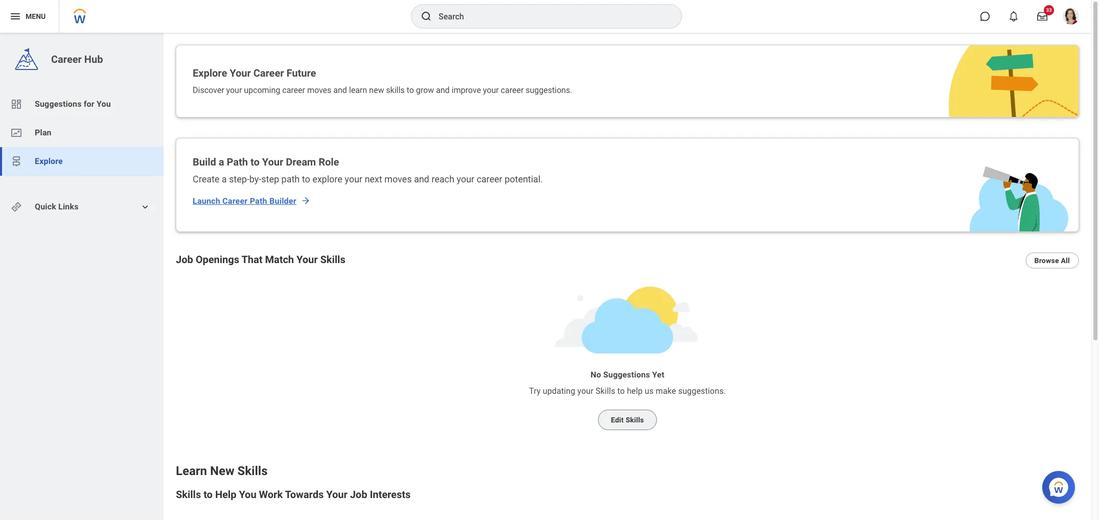 Task type: describe. For each thing, give the bounding box(es) containing it.
to left help
[[618, 387, 625, 396]]

career for discover your upcoming career moves and learn new skills to grow and improve your career suggestions.
[[501, 85, 524, 95]]

edit skills
[[611, 416, 644, 425]]

your right the discover
[[226, 85, 242, 95]]

to left the grow
[[407, 85, 414, 95]]

a for build
[[219, 156, 224, 168]]

arrow right image
[[301, 196, 311, 206]]

builder
[[270, 196, 297, 206]]

improve
[[452, 85, 481, 95]]

edit skills button
[[598, 410, 657, 431]]

make
[[656, 387, 676, 396]]

for
[[84, 99, 95, 109]]

no
[[591, 370, 601, 380]]

your right match
[[297, 254, 318, 266]]

dream
[[286, 156, 316, 168]]

1 vertical spatial you
[[239, 489, 257, 501]]

learn
[[176, 464, 207, 479]]

your left next
[[345, 174, 363, 185]]

1 horizontal spatial moves
[[385, 174, 412, 185]]

career inside button
[[223, 196, 248, 206]]

all
[[1061, 257, 1070, 265]]

dashboard image
[[10, 98, 23, 110]]

by-
[[249, 174, 262, 185]]

1 vertical spatial career
[[254, 67, 284, 79]]

your right reach
[[457, 174, 475, 185]]

us
[[645, 387, 654, 396]]

build
[[193, 156, 216, 168]]

inbox large image
[[1038, 11, 1048, 21]]

menu
[[26, 12, 46, 20]]

no suggestions yet
[[591, 370, 665, 380]]

reach
[[432, 174, 455, 185]]

browse all
[[1035, 257, 1070, 265]]

learn new skills
[[176, 464, 268, 479]]

match
[[265, 254, 294, 266]]

Search Workday  search field
[[439, 5, 661, 28]]

your up step
[[262, 156, 283, 168]]

your down no
[[578, 387, 594, 396]]

career for create a step-by-step path to explore your next moves and reach your career potential.
[[477, 174, 503, 185]]

job openings that match your skills
[[176, 254, 346, 266]]

skills
[[386, 85, 405, 95]]

justify image
[[9, 10, 21, 23]]

list containing suggestions for you
[[0, 90, 164, 176]]

0 vertical spatial moves
[[307, 85, 332, 95]]

0 horizontal spatial suggestions
[[35, 99, 82, 109]]

career hub
[[51, 53, 103, 65]]

step
[[262, 174, 279, 185]]

to left the help
[[204, 489, 213, 501]]

new
[[369, 85, 384, 95]]

learn
[[349, 85, 367, 95]]

launch career path builder
[[193, 196, 297, 206]]

timeline milestone image
[[10, 155, 23, 168]]

33
[[1047, 7, 1052, 13]]

search image
[[420, 10, 433, 23]]

hub
[[84, 53, 103, 65]]

explore link
[[0, 147, 164, 176]]

explore
[[313, 174, 343, 185]]

interests
[[370, 489, 411, 501]]

0 horizontal spatial career
[[51, 53, 82, 65]]

create
[[193, 174, 220, 185]]

edit
[[611, 416, 624, 425]]

links
[[58, 202, 79, 212]]

to up by-
[[251, 156, 260, 168]]

menu button
[[0, 0, 59, 33]]

1 horizontal spatial suggestions.
[[679, 387, 726, 396]]

grow
[[416, 85, 434, 95]]

onboarding home image
[[10, 127, 23, 139]]

1 horizontal spatial job
[[350, 489, 367, 501]]

new
[[210, 464, 235, 479]]

suggestions for you link
[[0, 90, 164, 119]]

a for create
[[222, 174, 227, 185]]

openings
[[196, 254, 239, 266]]

explore your career future
[[193, 67, 316, 79]]



Task type: vqa. For each thing, say whether or not it's contained in the screenshot.
"onboarding home" icon
yes



Task type: locate. For each thing, give the bounding box(es) containing it.
build a path to your dream role
[[193, 156, 339, 168]]

1 vertical spatial suggestions
[[604, 370, 650, 380]]

career
[[51, 53, 82, 65], [254, 67, 284, 79], [223, 196, 248, 206]]

1 vertical spatial suggestions.
[[679, 387, 726, 396]]

and right the grow
[[436, 85, 450, 95]]

work
[[259, 489, 283, 501]]

path down by-
[[250, 196, 267, 206]]

step-
[[229, 174, 250, 185]]

1 vertical spatial path
[[250, 196, 267, 206]]

0 horizontal spatial explore
[[35, 156, 63, 166]]

link image
[[10, 201, 23, 213]]

explore for explore your career future
[[193, 67, 227, 79]]

yet
[[652, 370, 665, 380]]

skills inside button
[[626, 416, 644, 425]]

discover your upcoming career moves and learn new skills to grow and improve your career suggestions.
[[193, 85, 573, 95]]

career left potential.
[[477, 174, 503, 185]]

suggestions left for
[[35, 99, 82, 109]]

path up step- at left
[[227, 156, 248, 168]]

upcoming
[[244, 85, 280, 95]]

you right the help
[[239, 489, 257, 501]]

chevron down small image
[[140, 202, 150, 212]]

career right improve
[[501, 85, 524, 95]]

a right build
[[219, 156, 224, 168]]

1 horizontal spatial path
[[250, 196, 267, 206]]

suggestions up try updating your skills to help us make suggestions.
[[604, 370, 650, 380]]

0 vertical spatial job
[[176, 254, 193, 266]]

launch career path builder button
[[193, 196, 311, 206]]

explore for explore
[[35, 156, 63, 166]]

career left hub
[[51, 53, 82, 65]]

plan link
[[0, 119, 164, 147]]

career up upcoming
[[254, 67, 284, 79]]

updating
[[543, 387, 576, 396]]

browse all link
[[1026, 253, 1080, 269]]

0 vertical spatial you
[[97, 99, 111, 109]]

next
[[365, 174, 382, 185]]

career
[[282, 85, 305, 95], [501, 85, 524, 95], [477, 174, 503, 185]]

0 horizontal spatial suggestions.
[[526, 85, 573, 95]]

moves
[[307, 85, 332, 95], [385, 174, 412, 185]]

path for a
[[227, 156, 248, 168]]

try updating your skills to help us make suggestions.
[[529, 387, 726, 396]]

moves down future
[[307, 85, 332, 95]]

explore inside 'list'
[[35, 156, 63, 166]]

launch
[[193, 196, 220, 206]]

list
[[0, 90, 164, 176]]

future
[[287, 67, 316, 79]]

job left 'interests'
[[350, 489, 367, 501]]

role
[[319, 156, 339, 168]]

0 horizontal spatial moves
[[307, 85, 332, 95]]

towards
[[285, 489, 324, 501]]

0 vertical spatial path
[[227, 156, 248, 168]]

you
[[97, 99, 111, 109], [239, 489, 257, 501]]

and left learn
[[334, 85, 347, 95]]

career down step- at left
[[223, 196, 248, 206]]

skills
[[320, 254, 346, 266], [596, 387, 616, 396], [626, 416, 644, 425], [238, 464, 268, 479], [176, 489, 201, 501]]

potential.
[[505, 174, 543, 185]]

1 vertical spatial a
[[222, 174, 227, 185]]

to
[[407, 85, 414, 95], [251, 156, 260, 168], [302, 174, 310, 185], [618, 387, 625, 396], [204, 489, 213, 501]]

profile logan mcneil image
[[1063, 8, 1080, 27]]

moves right next
[[385, 174, 412, 185]]

help
[[215, 489, 236, 501]]

create a step-by-step path to explore your next moves and reach your career potential.
[[193, 174, 543, 185]]

0 horizontal spatial path
[[227, 156, 248, 168]]

1 horizontal spatial you
[[239, 489, 257, 501]]

and left reach
[[414, 174, 429, 185]]

quick links
[[35, 202, 79, 212]]

launch career path builder icon image
[[970, 167, 1069, 232]]

1 horizontal spatial explore
[[193, 67, 227, 79]]

discover
[[193, 85, 224, 95]]

1 vertical spatial moves
[[385, 174, 412, 185]]

that
[[242, 254, 263, 266]]

a left step- at left
[[222, 174, 227, 185]]

explore up the discover
[[193, 67, 227, 79]]

suggestions.
[[526, 85, 573, 95], [679, 387, 726, 396]]

and for moves
[[414, 174, 429, 185]]

your right improve
[[483, 85, 499, 95]]

33 button
[[1032, 5, 1055, 28]]

1 vertical spatial explore
[[35, 156, 63, 166]]

path
[[227, 156, 248, 168], [250, 196, 267, 206]]

notifications large image
[[1009, 11, 1019, 21]]

path for career
[[250, 196, 267, 206]]

your right "towards" at the bottom left of the page
[[326, 489, 348, 501]]

0 horizontal spatial job
[[176, 254, 193, 266]]

you right for
[[97, 99, 111, 109]]

0 vertical spatial career
[[51, 53, 82, 65]]

path inside button
[[250, 196, 267, 206]]

1 horizontal spatial and
[[414, 174, 429, 185]]

1 horizontal spatial suggestions
[[604, 370, 650, 380]]

explore down plan
[[35, 156, 63, 166]]

to right path
[[302, 174, 310, 185]]

your
[[226, 85, 242, 95], [483, 85, 499, 95], [345, 174, 363, 185], [457, 174, 475, 185], [578, 387, 594, 396]]

suggestions for you
[[35, 99, 111, 109]]

path
[[282, 174, 300, 185]]

2 vertical spatial career
[[223, 196, 248, 206]]

1 vertical spatial job
[[350, 489, 367, 501]]

career down future
[[282, 85, 305, 95]]

1 horizontal spatial career
[[223, 196, 248, 206]]

2 horizontal spatial career
[[254, 67, 284, 79]]

your
[[230, 67, 251, 79], [262, 156, 283, 168], [297, 254, 318, 266], [326, 489, 348, 501]]

quick links element
[[10, 197, 155, 217]]

job
[[176, 254, 193, 266], [350, 489, 367, 501]]

and
[[334, 85, 347, 95], [436, 85, 450, 95], [414, 174, 429, 185]]

0 vertical spatial a
[[219, 156, 224, 168]]

and for grow
[[436, 85, 450, 95]]

0 horizontal spatial you
[[97, 99, 111, 109]]

suggestions
[[35, 99, 82, 109], [604, 370, 650, 380]]

quick
[[35, 202, 56, 212]]

help
[[627, 387, 643, 396]]

0 vertical spatial suggestions
[[35, 99, 82, 109]]

0 horizontal spatial and
[[334, 85, 347, 95]]

plan
[[35, 128, 52, 138]]

try
[[529, 387, 541, 396]]

your up upcoming
[[230, 67, 251, 79]]

0 vertical spatial suggestions.
[[526, 85, 573, 95]]

job left openings
[[176, 254, 193, 266]]

2 horizontal spatial and
[[436, 85, 450, 95]]

browse
[[1035, 257, 1060, 265]]

a
[[219, 156, 224, 168], [222, 174, 227, 185]]

explore
[[193, 67, 227, 79], [35, 156, 63, 166]]

skills to help you work towards your job interests
[[176, 489, 411, 501]]

0 vertical spatial explore
[[193, 67, 227, 79]]



